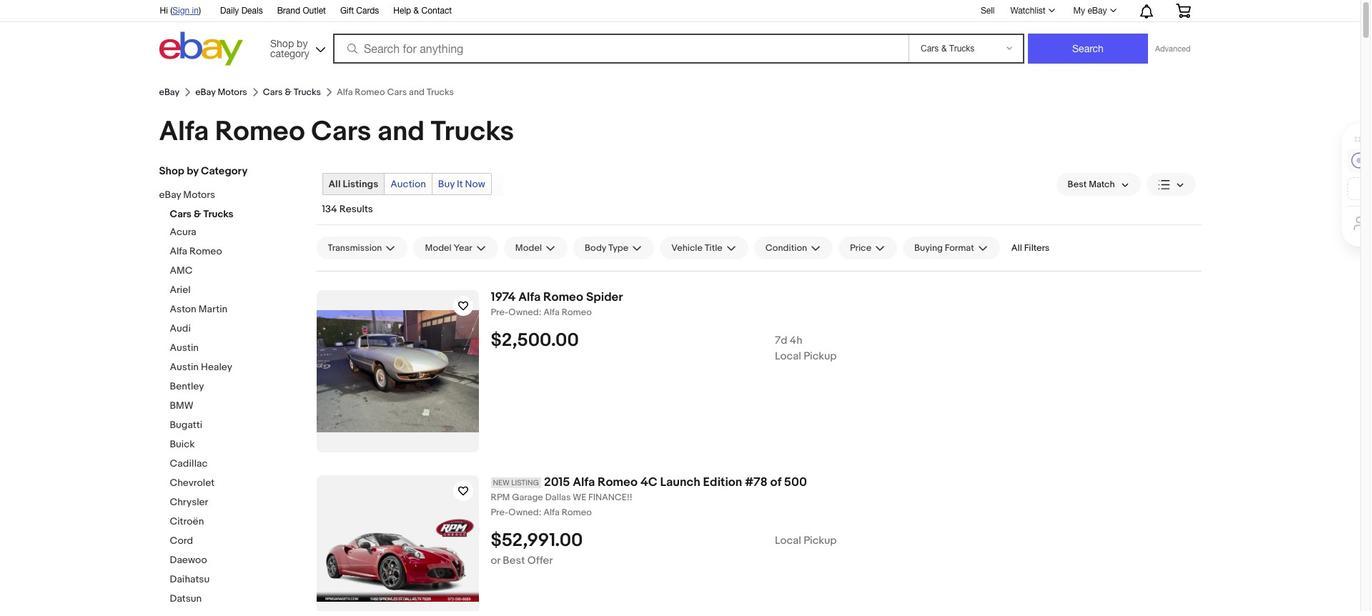 Task type: describe. For each thing, give the bounding box(es) containing it.
ebay for ebay motors cars & trucks acura alfa romeo amc ariel aston martin audi austin austin healey bentley bmw bugatti buick cadillac chevrolet chrysler citroën cord daewoo daihatsu datsun
[[159, 189, 181, 201]]

#78
[[745, 475, 768, 490]]

offer
[[527, 554, 553, 567]]

shop by category banner
[[152, 0, 1201, 69]]

ebay motors cars & trucks acura alfa romeo amc ariel aston martin audi austin austin healey bentley bmw bugatti buick cadillac chevrolet chrysler citroën cord daewoo daihatsu datsun
[[159, 189, 234, 605]]

body
[[585, 242, 606, 254]]

romeo down the spider
[[562, 307, 592, 318]]

ebay motors
[[195, 87, 247, 98]]

chrysler link
[[170, 496, 306, 510]]

sign
[[172, 6, 190, 16]]

alfa romeo link
[[170, 245, 306, 259]]

bmw link
[[170, 400, 306, 413]]

owned inside new listing 2015 alfa romeo 4c launch edition #78 of 500 rpm garage dallas we finance!! pre-owned : alfa romeo
[[509, 507, 539, 518]]

romeo down the we
[[562, 507, 592, 518]]

none text field inside alfa romeo cars and trucks main content
[[491, 307, 1201, 319]]

1974 alfa romeo spider image
[[316, 311, 479, 432]]

price
[[850, 242, 872, 254]]

help
[[393, 6, 411, 16]]

cars for romeo
[[311, 115, 371, 149]]

alfa up $2,500.00
[[544, 307, 560, 318]]

none submit inside shop by category banner
[[1028, 34, 1148, 64]]

& inside "ebay motors cars & trucks acura alfa romeo amc ariel aston martin audi austin austin healey bentley bmw bugatti buick cadillac chevrolet chrysler citroën cord daewoo daihatsu datsun"
[[194, 208, 201, 220]]

owned inside 1974 alfa romeo spider pre-owned : alfa romeo
[[509, 307, 539, 318]]

7d
[[775, 334, 787, 347]]

type
[[608, 242, 629, 254]]

all filters button
[[1006, 237, 1055, 260]]

1974
[[491, 290, 516, 305]]

best match button
[[1056, 173, 1141, 196]]

trucks for romeo
[[431, 115, 514, 149]]

austin link
[[170, 342, 306, 355]]

buying
[[914, 242, 943, 254]]

aston
[[170, 303, 196, 315]]

citroën link
[[170, 515, 306, 529]]

help & contact link
[[393, 4, 452, 19]]

of
[[770, 475, 781, 490]]

austin healey link
[[170, 361, 306, 375]]

2015 alfa romeo 4c launch edition #78 of 500 image
[[316, 512, 479, 602]]

model year
[[425, 242, 472, 254]]

filters
[[1024, 242, 1050, 254]]

alfa down ebay link
[[159, 115, 209, 149]]

model for model year
[[425, 242, 452, 254]]

and
[[377, 115, 425, 149]]

1974 alfa romeo spider pre-owned : alfa romeo
[[491, 290, 623, 318]]

dallas
[[545, 492, 571, 503]]

chrysler
[[170, 496, 208, 508]]

daihatsu
[[170, 573, 210, 586]]

best inside dropdown button
[[1068, 179, 1087, 190]]

bentley
[[170, 380, 204, 392]]

rpm
[[491, 492, 510, 503]]

alfa right 1974 at the left of page
[[519, 290, 541, 305]]

my
[[1074, 6, 1085, 16]]

auction
[[391, 178, 426, 190]]

by for category
[[297, 38, 308, 49]]

134
[[322, 203, 337, 215]]

auction link
[[385, 174, 432, 194]]

alfa romeo cars and trucks main content
[[148, 81, 1213, 611]]

brand outlet link
[[277, 4, 326, 19]]

my ebay
[[1074, 6, 1107, 16]]

& for trucks
[[285, 87, 292, 98]]

listing
[[511, 478, 539, 488]]

edition
[[703, 475, 742, 490]]

pre- inside 1974 alfa romeo spider pre-owned : alfa romeo
[[491, 307, 509, 318]]

best inside "local pickup or best offer"
[[503, 554, 525, 567]]

match
[[1089, 179, 1115, 190]]

romeo up finance!!
[[598, 475, 638, 490]]

we
[[573, 492, 586, 503]]

: inside 1974 alfa romeo spider pre-owned : alfa romeo
[[539, 307, 541, 318]]

listings
[[343, 178, 378, 190]]

transmission button
[[316, 237, 408, 260]]

daily
[[220, 6, 239, 16]]

0 vertical spatial cars
[[263, 87, 283, 98]]

launch
[[660, 475, 700, 490]]

vehicle
[[672, 242, 703, 254]]

body type button
[[573, 237, 654, 260]]

buick link
[[170, 438, 306, 452]]

new listing 2015 alfa romeo 4c launch edition #78 of 500 rpm garage dallas we finance!! pre-owned : alfa romeo
[[491, 475, 807, 518]]

cadillac link
[[170, 458, 306, 471]]

gift cards link
[[340, 4, 379, 19]]

title
[[705, 242, 723, 254]]

romeo inside "ebay motors cars & trucks acura alfa romeo amc ariel aston martin audi austin austin healey bentley bmw bugatti buick cadillac chevrolet chrysler citroën cord daewoo daihatsu datsun"
[[189, 245, 222, 257]]

vehicle title
[[672, 242, 723, 254]]

)
[[199, 6, 201, 16]]

or
[[491, 554, 500, 567]]

pre- inside new listing 2015 alfa romeo 4c launch edition #78 of 500 rpm garage dallas we finance!! pre-owned : alfa romeo
[[491, 507, 509, 518]]

cadillac
[[170, 458, 208, 470]]

body type
[[585, 242, 629, 254]]

daily deals link
[[220, 4, 263, 19]]

best match
[[1068, 179, 1115, 190]]

all listings link
[[323, 174, 384, 194]]

my ebay link
[[1066, 2, 1123, 19]]

amc link
[[170, 265, 306, 278]]

pickup inside "local pickup or best offer"
[[804, 534, 837, 547]]

bmw
[[170, 400, 193, 412]]

2 austin from the top
[[170, 361, 199, 373]]

shop for shop by category
[[270, 38, 294, 49]]

all for all filters
[[1011, 242, 1022, 254]]

alfa down dallas
[[544, 507, 560, 518]]

advanced
[[1155, 44, 1191, 53]]

results
[[339, 203, 373, 215]]

buy it now link
[[432, 174, 491, 194]]

local inside "local pickup or best offer"
[[775, 534, 801, 547]]

romeo left the spider
[[543, 290, 583, 305]]



Task type: vqa. For each thing, say whether or not it's contained in the screenshot.
the $1,000
no



Task type: locate. For each thing, give the bounding box(es) containing it.
1 horizontal spatial cars
[[263, 87, 283, 98]]

0 vertical spatial local
[[775, 349, 801, 363]]

0 vertical spatial trucks
[[294, 87, 321, 98]]

7d 4h local pickup
[[775, 334, 837, 363]]

owned down garage
[[509, 507, 539, 518]]

1 horizontal spatial shop
[[270, 38, 294, 49]]

1 vertical spatial &
[[285, 87, 292, 98]]

all listings
[[329, 178, 378, 190]]

shop for shop by category
[[159, 164, 184, 178]]

buy it now
[[438, 178, 485, 190]]

trucks down category
[[294, 87, 321, 98]]

sell
[[981, 5, 995, 15]]

1 horizontal spatial trucks
[[294, 87, 321, 98]]

hi
[[160, 6, 168, 16]]

local inside 7d 4h local pickup
[[775, 349, 801, 363]]

shop inside the "shop by category"
[[270, 38, 294, 49]]

2 local from the top
[[775, 534, 801, 547]]

1 horizontal spatial all
[[1011, 242, 1022, 254]]

0 vertical spatial shop
[[270, 38, 294, 49]]

local down 500
[[775, 534, 801, 547]]

trucks inside "ebay motors cars & trucks acura alfa romeo amc ariel aston martin audi austin austin healey bentley bmw bugatti buick cadillac chevrolet chrysler citroën cord daewoo daihatsu datsun"
[[203, 208, 234, 220]]

romeo down cars & trucks
[[215, 115, 305, 149]]

1 horizontal spatial best
[[1068, 179, 1087, 190]]

gift
[[340, 6, 354, 16]]

1974 alfa romeo spider link
[[491, 290, 1201, 305]]

1 vertical spatial all
[[1011, 242, 1022, 254]]

2 pre- from the top
[[491, 507, 509, 518]]

None text field
[[491, 307, 1201, 319]]

shop inside alfa romeo cars and trucks main content
[[159, 164, 184, 178]]

model inside dropdown button
[[515, 242, 542, 254]]

model left year
[[425, 242, 452, 254]]

alfa up the we
[[573, 475, 595, 490]]

buy
[[438, 178, 455, 190]]

all up 134
[[329, 178, 341, 190]]

4h
[[790, 334, 802, 347]]

sign in link
[[172, 6, 199, 16]]

ebay inside "ebay motors cars & trucks acura alfa romeo amc ariel aston martin audi austin austin healey bentley bmw bugatti buick cadillac chevrolet chrysler citroën cord daewoo daihatsu datsun"
[[159, 189, 181, 201]]

2 vertical spatial cars
[[170, 208, 192, 220]]

1 : from the top
[[539, 307, 541, 318]]

ebay motors link down category
[[159, 189, 295, 202]]

0 horizontal spatial &
[[194, 208, 201, 220]]

best left the 'match'
[[1068, 179, 1087, 190]]

local
[[775, 349, 801, 363], [775, 534, 801, 547]]

local down 7d
[[775, 349, 801, 363]]

it
[[457, 178, 463, 190]]

0 vertical spatial pickup
[[804, 349, 837, 363]]

shop
[[270, 38, 294, 49], [159, 164, 184, 178]]

garage
[[512, 492, 543, 503]]

1 local from the top
[[775, 349, 801, 363]]

1 vertical spatial shop
[[159, 164, 184, 178]]

model button
[[504, 237, 568, 260]]

1 model from the left
[[425, 242, 452, 254]]

1 horizontal spatial motors
[[218, 87, 247, 98]]

austin down "audi"
[[170, 342, 199, 354]]

1 horizontal spatial by
[[297, 38, 308, 49]]

2 model from the left
[[515, 242, 542, 254]]

by left category
[[187, 164, 198, 178]]

amc
[[170, 265, 193, 277]]

& inside account "navigation"
[[414, 6, 419, 16]]

cars for motors
[[170, 208, 192, 220]]

1 vertical spatial cars
[[311, 115, 371, 149]]

finance!!
[[588, 492, 632, 503]]

1 vertical spatial owned
[[509, 507, 539, 518]]

1 vertical spatial motors
[[183, 189, 215, 201]]

cars up acura
[[170, 208, 192, 220]]

0 horizontal spatial best
[[503, 554, 525, 567]]

motors for ebay motors
[[218, 87, 247, 98]]

ebay right my
[[1088, 6, 1107, 16]]

& right help
[[414, 6, 419, 16]]

by inside alfa romeo cars and trucks main content
[[187, 164, 198, 178]]

spider
[[586, 290, 623, 305]]

romeo down acura
[[189, 245, 222, 257]]

acura
[[170, 226, 196, 238]]

RPM Garage Dallas WE FINANCE!! text field
[[491, 492, 1201, 504]]

0 vertical spatial austin
[[170, 342, 199, 354]]

all
[[329, 178, 341, 190], [1011, 242, 1022, 254]]

0 vertical spatial owned
[[509, 307, 539, 318]]

brand
[[277, 6, 300, 16]]

2 horizontal spatial trucks
[[431, 115, 514, 149]]

brand outlet
[[277, 6, 326, 16]]

all left filters
[[1011, 242, 1022, 254]]

trucks
[[294, 87, 321, 98], [431, 115, 514, 149], [203, 208, 234, 220]]

0 vertical spatial all
[[329, 178, 341, 190]]

&
[[414, 6, 419, 16], [285, 87, 292, 98], [194, 208, 201, 220]]

aston martin link
[[170, 303, 306, 317]]

ebay for ebay motors
[[195, 87, 216, 98]]

ebay motors link
[[195, 87, 247, 98], [159, 189, 295, 202]]

price button
[[839, 237, 897, 260]]

500
[[784, 475, 807, 490]]

cord
[[170, 535, 193, 547]]

sell link
[[974, 5, 1001, 15]]

ebay left ebay motors
[[159, 87, 180, 98]]

2 vertical spatial &
[[194, 208, 201, 220]]

& down category
[[285, 87, 292, 98]]

ariel link
[[170, 284, 306, 297]]

by for category
[[187, 164, 198, 178]]

model for model
[[515, 242, 542, 254]]

audi link
[[170, 322, 306, 336]]

shop by category
[[270, 38, 309, 59]]

1 pickup from the top
[[804, 349, 837, 363]]

all inside 'link'
[[329, 178, 341, 190]]

datsun link
[[170, 593, 306, 606]]

motors inside "ebay motors cars & trucks acura alfa romeo amc ariel aston martin audi austin austin healey bentley bmw bugatti buick cadillac chevrolet chrysler citroën cord daewoo daihatsu datsun"
[[183, 189, 215, 201]]

cars
[[263, 87, 283, 98], [311, 115, 371, 149], [170, 208, 192, 220]]

deals
[[241, 6, 263, 16]]

new
[[493, 478, 510, 488]]

1 vertical spatial :
[[539, 507, 541, 518]]

by down brand outlet link
[[297, 38, 308, 49]]

134 results
[[322, 203, 373, 215]]

daihatsu link
[[170, 573, 306, 587]]

owned down 1974 at the left of page
[[509, 307, 539, 318]]

Search for anything text field
[[335, 35, 906, 62]]

bugatti
[[170, 419, 202, 431]]

austin up bentley
[[170, 361, 199, 373]]

1 vertical spatial austin
[[170, 361, 199, 373]]

condition
[[765, 242, 807, 254]]

advanced link
[[1148, 34, 1198, 63]]

pickup down "rpm garage dallas we finance!!" text field
[[804, 534, 837, 547]]

2 horizontal spatial cars
[[311, 115, 371, 149]]

4c
[[640, 475, 658, 490]]

1 vertical spatial best
[[503, 554, 525, 567]]

1 horizontal spatial &
[[285, 87, 292, 98]]

alfa inside "ebay motors cars & trucks acura alfa romeo amc ariel aston martin audi austin austin healey bentley bmw bugatti buick cadillac chevrolet chrysler citroën cord daewoo daihatsu datsun"
[[170, 245, 187, 257]]

2 : from the top
[[539, 507, 541, 518]]

ebay up acura
[[159, 189, 181, 201]]

year
[[454, 242, 472, 254]]

motors down shop by category
[[183, 189, 215, 201]]

ebay right ebay link
[[195, 87, 216, 98]]

cars down category
[[263, 87, 283, 98]]

alfa romeo cars and trucks
[[159, 115, 514, 149]]

0 vertical spatial motors
[[218, 87, 247, 98]]

0 vertical spatial ebay motors link
[[195, 87, 247, 98]]

0 horizontal spatial trucks
[[203, 208, 234, 220]]

best right or
[[503, 554, 525, 567]]

view: list view image
[[1158, 177, 1184, 192]]

buying format
[[914, 242, 974, 254]]

0 vertical spatial &
[[414, 6, 419, 16]]

alfa
[[159, 115, 209, 149], [170, 245, 187, 257], [519, 290, 541, 305], [544, 307, 560, 318], [573, 475, 595, 490], [544, 507, 560, 518]]

shop left category
[[159, 164, 184, 178]]

account navigation
[[152, 0, 1201, 22]]

shop by category
[[159, 164, 248, 178]]

daily deals
[[220, 6, 263, 16]]

alfa up amc
[[170, 245, 187, 257]]

& up acura
[[194, 208, 201, 220]]

none text field containing pre-owned
[[491, 507, 1201, 519]]

: up $2,500.00
[[539, 307, 541, 318]]

0 horizontal spatial cars
[[170, 208, 192, 220]]

1 austin from the top
[[170, 342, 199, 354]]

trucks up the now
[[431, 115, 514, 149]]

shop down brand on the left top
[[270, 38, 294, 49]]

model inside dropdown button
[[425, 242, 452, 254]]

cord link
[[170, 535, 306, 548]]

owned
[[509, 307, 539, 318], [509, 507, 539, 518]]

pickup inside 7d 4h local pickup
[[804, 349, 837, 363]]

gift cards
[[340, 6, 379, 16]]

ebay motors link right ebay link
[[195, 87, 247, 98]]

ebay link
[[159, 87, 180, 98]]

(
[[170, 6, 172, 16]]

now
[[465, 178, 485, 190]]

0 vertical spatial best
[[1068, 179, 1087, 190]]

trucks up acura link
[[203, 208, 234, 220]]

1 horizontal spatial model
[[515, 242, 542, 254]]

outlet
[[303, 6, 326, 16]]

none text field containing pre-owned
[[491, 307, 1201, 319]]

1 vertical spatial local
[[775, 534, 801, 547]]

pickup down 1974 alfa romeo spider link
[[804, 349, 837, 363]]

motors for ebay motors cars & trucks acura alfa romeo amc ariel aston martin audi austin austin healey bentley bmw bugatti buick cadillac chevrolet chrysler citroën cord daewoo daihatsu datsun
[[183, 189, 215, 201]]

chevrolet link
[[170, 477, 306, 490]]

1 pre- from the top
[[491, 307, 509, 318]]

by inside the "shop by category"
[[297, 38, 308, 49]]

1 vertical spatial trucks
[[431, 115, 514, 149]]

: inside new listing 2015 alfa romeo 4c launch edition #78 of 500 rpm garage dallas we finance!! pre-owned : alfa romeo
[[539, 507, 541, 518]]

1 vertical spatial ebay motors link
[[159, 189, 295, 202]]

2 vertical spatial trucks
[[203, 208, 234, 220]]

1 vertical spatial by
[[187, 164, 198, 178]]

cars up the all listings 'link'
[[311, 115, 371, 149]]

trucks for motors
[[203, 208, 234, 220]]

0 horizontal spatial shop
[[159, 164, 184, 178]]

0 vertical spatial pre-
[[491, 307, 509, 318]]

& for contact
[[414, 6, 419, 16]]

buying format button
[[903, 237, 1000, 260]]

datsun
[[170, 593, 202, 605]]

buick
[[170, 438, 195, 450]]

None submit
[[1028, 34, 1148, 64]]

local pickup or best offer
[[491, 534, 837, 567]]

all for all listings
[[329, 178, 341, 190]]

pre- down rpm
[[491, 507, 509, 518]]

2015
[[544, 475, 570, 490]]

pickup
[[804, 349, 837, 363], [804, 534, 837, 547]]

watchlist link
[[1003, 2, 1061, 19]]

all inside button
[[1011, 242, 1022, 254]]

1 vertical spatial pickup
[[804, 534, 837, 547]]

2 pickup from the top
[[804, 534, 837, 547]]

1 owned from the top
[[509, 307, 539, 318]]

austin
[[170, 342, 199, 354], [170, 361, 199, 373]]

citroën
[[170, 515, 204, 528]]

ebay
[[1088, 6, 1107, 16], [159, 87, 180, 98], [195, 87, 216, 98], [159, 189, 181, 201]]

help & contact
[[393, 6, 452, 16]]

2 horizontal spatial &
[[414, 6, 419, 16]]

1 vertical spatial pre-
[[491, 507, 509, 518]]

0 horizontal spatial by
[[187, 164, 198, 178]]

ebay for ebay
[[159, 87, 180, 98]]

0 vertical spatial :
[[539, 307, 541, 318]]

0 horizontal spatial all
[[329, 178, 341, 190]]

motors
[[218, 87, 247, 98], [183, 189, 215, 201]]

0 horizontal spatial motors
[[183, 189, 215, 201]]

ebay inside account "navigation"
[[1088, 6, 1107, 16]]

transmission
[[328, 242, 382, 254]]

model up 1974 at the left of page
[[515, 242, 542, 254]]

cars & trucks link
[[263, 87, 321, 98]]

2 owned from the top
[[509, 507, 539, 518]]

0 horizontal spatial model
[[425, 242, 452, 254]]

: down garage
[[539, 507, 541, 518]]

watchlist
[[1011, 6, 1046, 16]]

motors left cars & trucks link
[[218, 87, 247, 98]]

0 vertical spatial by
[[297, 38, 308, 49]]

None text field
[[491, 507, 1201, 519]]

cars inside "ebay motors cars & trucks acura alfa romeo amc ariel aston martin audi austin austin healey bentley bmw bugatti buick cadillac chevrolet chrysler citroën cord daewoo daihatsu datsun"
[[170, 208, 192, 220]]

pre- down 1974 at the left of page
[[491, 307, 509, 318]]

your shopping cart image
[[1175, 4, 1191, 18]]

best
[[1068, 179, 1087, 190], [503, 554, 525, 567]]

shop by category button
[[264, 32, 328, 63]]



